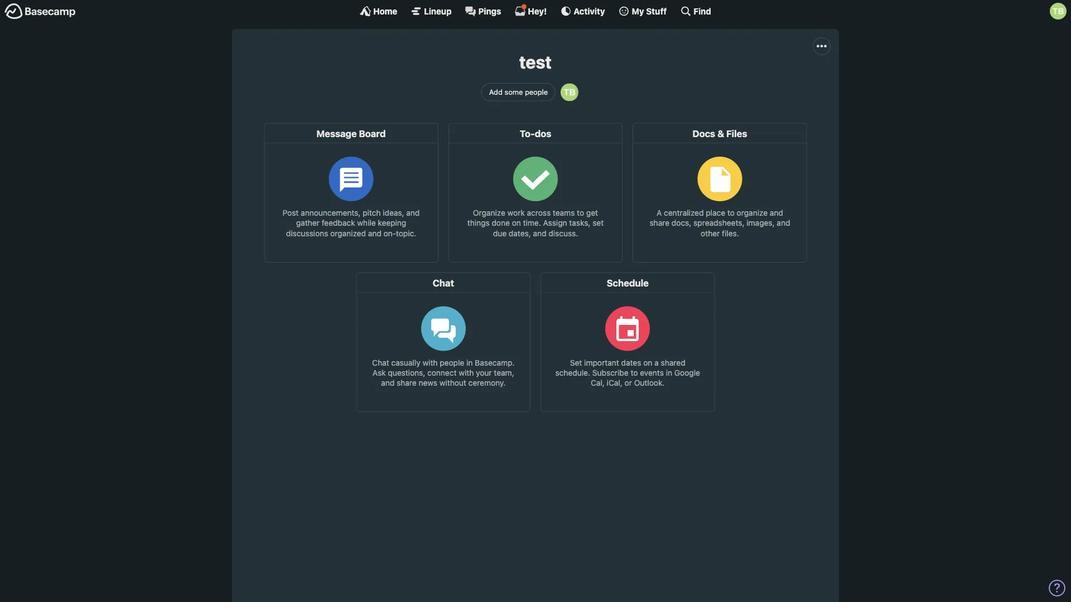 Task type: vqa. For each thing, say whether or not it's contained in the screenshot.
name to the top
no



Task type: describe. For each thing, give the bounding box(es) containing it.
my stuff button
[[619, 6, 667, 17]]

add
[[489, 88, 503, 96]]

find
[[694, 6, 712, 16]]

hey! button
[[515, 4, 547, 17]]

lineup
[[424, 6, 452, 16]]

my
[[632, 6, 644, 16]]

add some people link
[[481, 83, 556, 101]]

home link
[[360, 6, 397, 17]]

activity link
[[561, 6, 605, 17]]

activity
[[574, 6, 605, 16]]

pings
[[479, 6, 501, 16]]

home
[[373, 6, 397, 16]]

add some people
[[489, 88, 548, 96]]

lineup link
[[411, 6, 452, 17]]

stuff
[[646, 6, 667, 16]]

0 horizontal spatial tim burton image
[[561, 83, 579, 101]]

people
[[525, 88, 548, 96]]



Task type: locate. For each thing, give the bounding box(es) containing it.
hey!
[[528, 6, 547, 16]]

pings button
[[465, 6, 501, 17]]

tim burton image
[[1050, 3, 1067, 20], [561, 83, 579, 101]]

some
[[505, 88, 523, 96]]

0 vertical spatial tim burton image
[[1050, 3, 1067, 20]]

tim burton image inside main element
[[1050, 3, 1067, 20]]

main element
[[0, 0, 1072, 22]]

switch accounts image
[[4, 3, 76, 20]]

my stuff
[[632, 6, 667, 16]]

find button
[[681, 6, 712, 17]]

test
[[519, 51, 552, 73]]

1 horizontal spatial tim burton image
[[1050, 3, 1067, 20]]

1 vertical spatial tim burton image
[[561, 83, 579, 101]]



